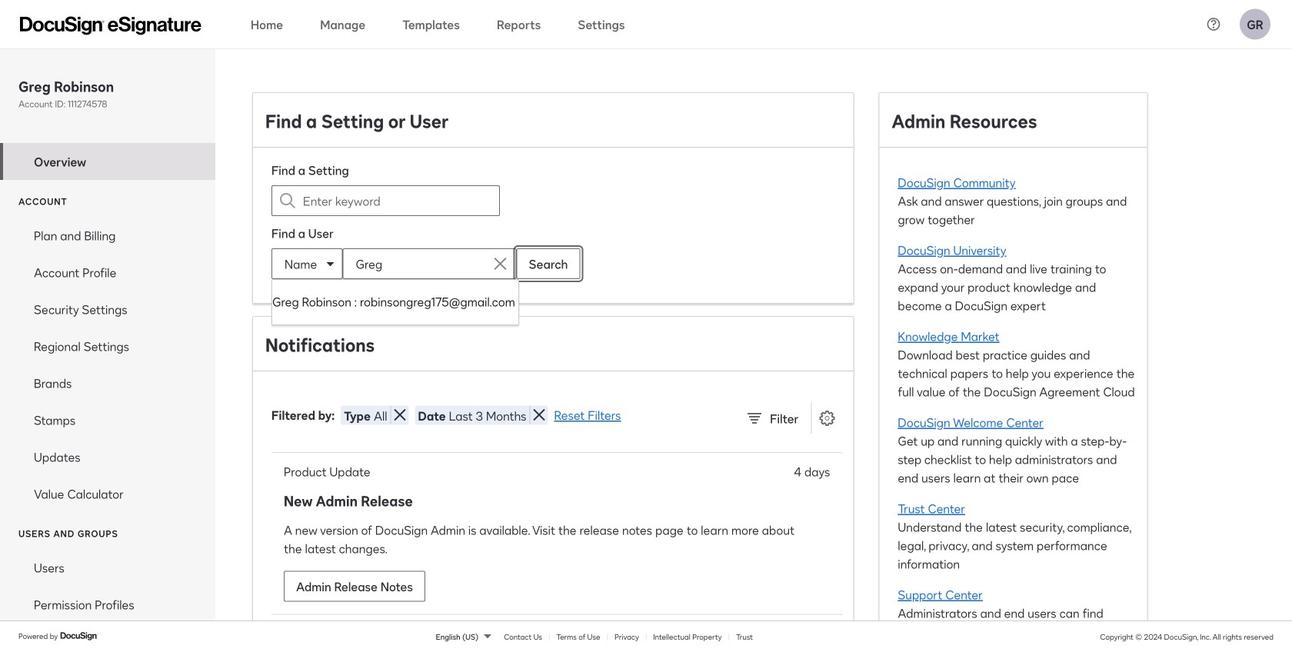 Task type: describe. For each thing, give the bounding box(es) containing it.
docusign image
[[60, 630, 99, 642]]

Enter keyword text field
[[303, 186, 468, 215]]

docusign admin image
[[20, 17, 202, 35]]

users and groups element
[[0, 549, 215, 652]]



Task type: locate. For each thing, give the bounding box(es) containing it.
Enter name text field
[[343, 249, 485, 278]]

account element
[[0, 217, 215, 512]]



Task type: vqa. For each thing, say whether or not it's contained in the screenshot.
Account ELEMENT
yes



